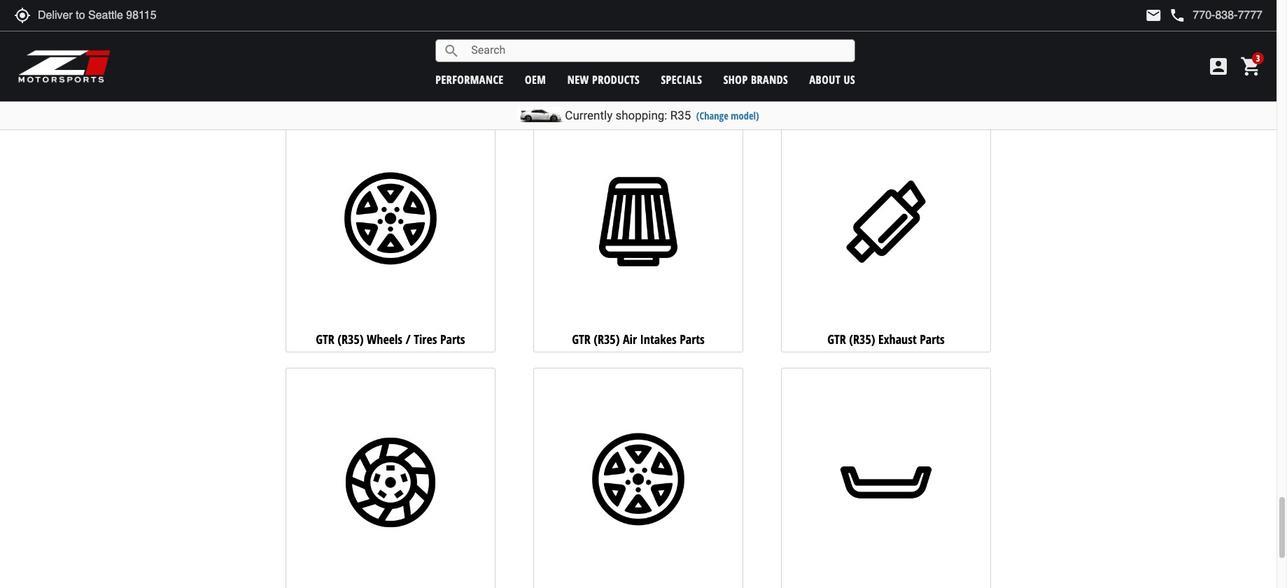Task type: describe. For each thing, give the bounding box(es) containing it.
performance link
[[436, 72, 504, 87]]

r35brakes image
[[786, 0, 987, 61]]

Search search field
[[460, 40, 855, 62]]

gtr (r35) brakes & brake parts link
[[781, 0, 991, 92]]

new
[[568, 72, 589, 87]]

search
[[443, 42, 460, 59]]

wheels
[[367, 331, 403, 348]]

new products link
[[568, 72, 640, 87]]

phone
[[1169, 7, 1186, 24]]

us
[[844, 72, 856, 87]]

(r35) for air
[[594, 331, 620, 348]]

currently
[[565, 109, 613, 123]]

r35wheels / tires image
[[290, 122, 491, 322]]

(change
[[696, 109, 729, 123]]

oem link
[[525, 72, 546, 87]]

gtr for gtr (r35) exhaust parts
[[828, 331, 846, 348]]

about us link
[[810, 72, 856, 87]]

/
[[406, 331, 411, 348]]

products
[[592, 72, 640, 87]]

brake
[[907, 70, 935, 87]]

currently shopping: r35 (change model)
[[565, 109, 759, 123]]

exhaust
[[879, 331, 917, 348]]

(r35) for suspension
[[593, 70, 619, 87]]

gtr (r35) air intakes parts
[[572, 331, 705, 348]]

account_box link
[[1204, 55, 1234, 78]]

gtr for gtr (r35) suspension parts
[[571, 70, 590, 87]]

specials
[[661, 72, 702, 87]]

specials link
[[661, 72, 702, 87]]

intakes
[[640, 331, 677, 348]]

mail phone
[[1146, 7, 1186, 24]]

gtr (r35) exhaust parts
[[828, 331, 945, 348]]

&
[[896, 70, 904, 87]]

r35oem parts image
[[290, 0, 491, 61]]

gtr (r35) wheels / tires parts
[[316, 331, 465, 348]]

gtr (r35) wheels / tires parts link
[[286, 107, 496, 353]]

brands
[[751, 72, 788, 87]]

gtr (r35) suspension parts link
[[533, 0, 743, 92]]

tires
[[414, 331, 437, 348]]

about us
[[810, 72, 856, 87]]

mail
[[1146, 7, 1162, 24]]

r35clutch and flywheel image
[[290, 383, 491, 583]]



Task type: vqa. For each thing, say whether or not it's contained in the screenshot.
the leftmost -
no



Task type: locate. For each thing, give the bounding box(es) containing it.
gtr left wheels
[[316, 331, 335, 348]]

0 horizontal spatial oem
[[391, 70, 413, 87]]

oem down 'r35oem parts' image
[[391, 70, 413, 87]]

brakes
[[860, 70, 893, 87]]

(r35) left the air
[[594, 331, 620, 348]]

shopping:
[[616, 109, 668, 123]]

oem
[[391, 70, 413, 87], [525, 72, 546, 87]]

(r35) for wheels
[[338, 331, 364, 348]]

shopping_cart link
[[1237, 55, 1263, 78]]

gtr down 'r35oem parts' image
[[340, 70, 358, 87]]

r35air intakes image
[[538, 122, 739, 322]]

r35exhaust image
[[786, 122, 987, 322]]

1 horizontal spatial oem
[[525, 72, 546, 87]]

gtr (r35) suspension parts
[[571, 70, 706, 87]]

gtr (r35) brakes & brake parts
[[809, 70, 963, 87]]

shopping_cart
[[1241, 55, 1263, 78]]

r35suspension image
[[538, 0, 739, 61]]

shop brands link
[[724, 72, 788, 87]]

about
[[810, 72, 841, 87]]

oem left new
[[525, 72, 546, 87]]

gtr (r35) oem  parts link
[[286, 0, 496, 92]]

gtr
[[340, 70, 358, 87], [571, 70, 590, 87], [809, 70, 828, 87], [316, 331, 335, 348], [572, 331, 591, 348], [828, 331, 846, 348]]

(r35) for oem
[[361, 70, 388, 87]]

(r35) for brakes
[[831, 70, 857, 87]]

r35
[[670, 109, 691, 123]]

(r35) for exhaust
[[849, 331, 876, 348]]

phone link
[[1169, 7, 1263, 24]]

air
[[623, 331, 637, 348]]

(change model) link
[[696, 109, 759, 123]]

(r35) left wheels
[[338, 331, 364, 348]]

gtr for gtr (r35) air intakes parts
[[572, 331, 591, 348]]

(r35) left brakes at the top right
[[831, 70, 857, 87]]

new products
[[568, 72, 640, 87]]

shop
[[724, 72, 748, 87]]

account_box
[[1208, 55, 1230, 78]]

z1 motorsports logo image
[[18, 49, 112, 84]]

my_location
[[14, 7, 31, 24]]

model)
[[731, 109, 759, 123]]

gtr (r35) exhaust parts link
[[781, 107, 991, 353]]

r35front bumper image
[[786, 383, 987, 583]]

gtr left the air
[[572, 331, 591, 348]]

(r35) left exhaust
[[849, 331, 876, 348]]

(r35) right new
[[593, 70, 619, 87]]

shop brands
[[724, 72, 788, 87]]

r35wheels image
[[538, 383, 739, 583]]

(r35)
[[361, 70, 388, 87], [593, 70, 619, 87], [831, 70, 857, 87], [338, 331, 364, 348], [594, 331, 620, 348], [849, 331, 876, 348]]

gtr (r35) air intakes parts link
[[533, 107, 743, 353]]

gtr for gtr (r35) oem  parts
[[340, 70, 358, 87]]

parts
[[417, 70, 441, 87], [681, 70, 706, 87], [938, 70, 963, 87], [440, 331, 465, 348], [680, 331, 705, 348], [920, 331, 945, 348]]

(r35) down 'r35oem parts' image
[[361, 70, 388, 87]]

gtr left products
[[571, 70, 590, 87]]

performance
[[436, 72, 504, 87]]

mail link
[[1146, 7, 1162, 24]]

suspension
[[622, 70, 677, 87]]

gtr left us
[[809, 70, 828, 87]]

gtr (r35) oem  parts
[[340, 70, 441, 87]]

gtr left exhaust
[[828, 331, 846, 348]]

gtr for gtr (r35) brakes & brake parts
[[809, 70, 828, 87]]

gtr for gtr (r35) wheels / tires parts
[[316, 331, 335, 348]]



